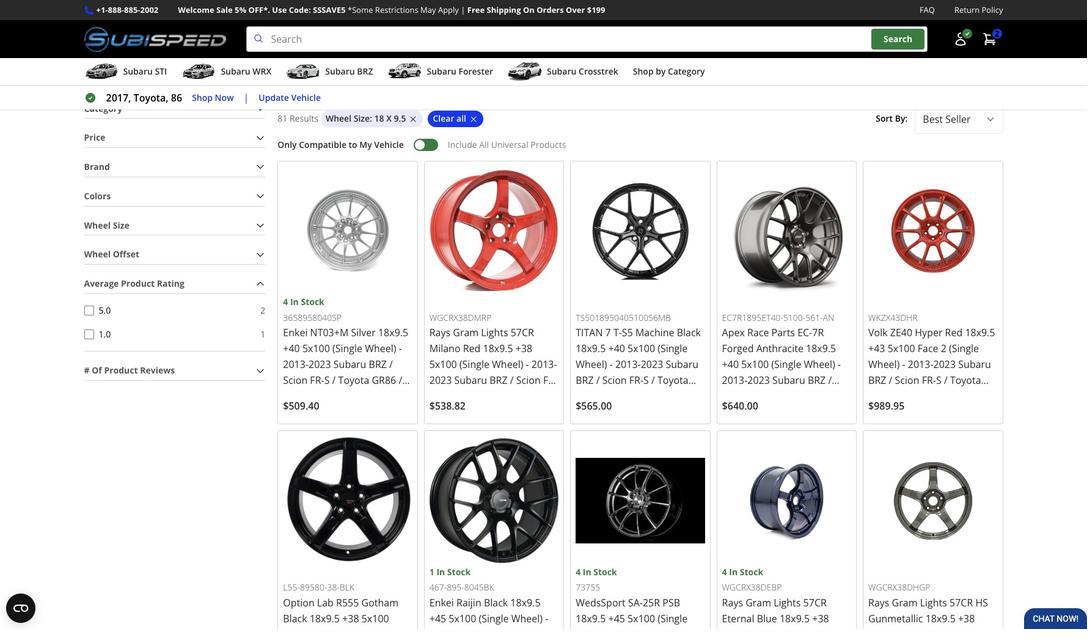 Task type: describe. For each thing, give the bounding box(es) containing it.
- inside 4 in stock 73755 wedssport sa-25r psb 18x9.5 +45 5x100 (single wheel) - 2013-2016 sci
[[610, 628, 613, 629]]

- inside l55-89580-38-blk option lab r555 gotham black 18x9.5 +38 5x100 (single wheel) - 2013-20
[[350, 628, 353, 629]]

wheel) inside wgcrx38dhgp rays gram lights 57cr hs gunmetallic 18x9.5 +38 5x100 (single wheel) - 201
[[932, 628, 963, 629]]

1.0 button
[[84, 330, 94, 339]]

- inside 4 in stock wgcrx38debp rays gram lights 57cr eternal blue 18x9.5 +38 5x100 (single wheel) - 201
[[819, 628, 822, 629]]

fr- for enkei
[[310, 374, 324, 387]]

scion for $565.00
[[603, 374, 627, 387]]

*some
[[348, 4, 373, 15]]

anthracite
[[757, 342, 804, 355]]

x
[[387, 113, 392, 124]]

enkei inside 4 in stock 3658958040sp enkei nt03+m silver 18x9.5 +40 5x100 (single wheel) - 2013-2023 subaru brz / scion fr-s / toyota gr86 / 2014-2018 subaru forester
[[283, 326, 308, 340]]

gr86 for $989.95
[[869, 390, 893, 403]]

gram inside 4 in stock wgcrx38debp rays gram lights 57cr eternal blue 18x9.5 +38 5x100 (single wheel) - 201
[[746, 596, 772, 610]]

4 for wedssport
[[576, 566, 581, 578]]

toyota for machine
[[658, 374, 689, 387]]

2023 inside 'ec7r1895et40-5100-561-an apex race parts ec-7r forged anthracite 18x9.5 +40 5x100 (single wheel) - 2013-2023 subaru brz / scion fr-s / toyota gr86 / 2014-2018 subaru forester'
[[748, 374, 770, 387]]

- inside wgcrx38dmrp rays gram lights 57cr milano red 18x9.5 +38 5x100 (single wheel) - 2013- 2023 subaru brz / scion fr- s / toyota gr86 / 2014-2018 subaru forester
[[526, 358, 529, 371]]

4 in stock 3658958040sp enkei nt03+m silver 18x9.5 +40 5x100 (single wheel) - 2013-2023 subaru brz / scion fr-s / toyota gr86 / 2014-2018 subaru forester
[[283, 296, 409, 403]]

update vehicle button
[[259, 91, 321, 105]]

fr- for s5
[[630, 374, 644, 387]]

clear
[[433, 113, 455, 124]]

57cr for rays gram lights 57cr hs gunmetallic 18x9.5 +38 5x100 (single wheel) - 201
[[950, 596, 974, 610]]

s for $989.95
[[937, 374, 942, 387]]

forester inside 'ec7r1895et40-5100-561-an apex race parts ec-7r forged anthracite 18x9.5 +40 5x100 (single wheel) - 2013-2023 subaru brz / scion fr-s / toyota gr86 / 2014-2018 subaru forester'
[[808, 406, 846, 419]]

(single inside wgcrx38dmrp rays gram lights 57cr milano red 18x9.5 +38 5x100 (single wheel) - 2013- 2023 subaru brz / scion fr- s / toyota gr86 / 2014-2018 subaru forester
[[460, 358, 490, 371]]

average
[[84, 278, 119, 289]]

2002
[[140, 4, 159, 15]]

sort by:
[[876, 113, 908, 124]]

885-
[[124, 4, 140, 15]]

+40 inside 'ec7r1895et40-5100-561-an apex race parts ec-7r forged anthracite 18x9.5 +40 5x100 (single wheel) - 2013-2023 subaru brz / scion fr-s / toyota gr86 / 2014-2018 subaru forester'
[[723, 358, 739, 371]]

lights for gunmetallic
[[921, 596, 948, 610]]

toyota inside 'ec7r1895et40-5100-561-an apex race parts ec-7r forged anthracite 18x9.5 +40 5x100 (single wheel) - 2013-2023 subaru brz / scion fr-s / toyota gr86 / 2014-2018 subaru forester'
[[778, 390, 809, 403]]

+38 inside wgcrx38dmrp rays gram lights 57cr milano red 18x9.5 +38 5x100 (single wheel) - 2013- 2023 subaru brz / scion fr- s / toyota gr86 / 2014-2018 subaru forester
[[516, 342, 533, 355]]

s for $509.40
[[324, 374, 330, 387]]

code:
[[289, 4, 311, 15]]

81 results
[[278, 113, 319, 124]]

wheel) inside 1 in stock 467-895-8045bk enkei raijin black 18x9.5 +45 5x100 (single wheel) - 2013-2023 subaru brz
[[512, 612, 543, 625]]

7r
[[813, 326, 824, 340]]

shop for shop now
[[192, 92, 213, 103]]

shop by category
[[633, 66, 705, 77]]

5x100 inside the "wkzx43dhr volk ze40 hyper red 18x9.5 +43 5x100 face 2 (single wheel) - 2013-2023 subaru brz / scion fr-s / toyota gr86 / 2014-2018 subaru forester"
[[888, 342, 916, 355]]

size for wheel size : 18 x 9.5
[[354, 113, 370, 124]]

wedssport
[[576, 596, 626, 610]]

face
[[918, 342, 939, 355]]

enkei raijin black 18x9.5 +45 5x100 (single wheel) - 2013-2023 subaru brz / scion fr-s / toyota gr86 / 2014-2018 subaru forester image
[[430, 436, 559, 565]]

5x100 inside wgcrx38dhgp rays gram lights 57cr hs gunmetallic 18x9.5 +38 5x100 (single wheel) - 201
[[869, 628, 896, 629]]

5x100 inside l55-89580-38-blk option lab r555 gotham black 18x9.5 +38 5x100 (single wheel) - 2013-20
[[362, 612, 389, 625]]

free
[[468, 4, 485, 15]]

a subaru crosstrek thumbnail image image
[[508, 62, 542, 81]]

2014- for $565.00
[[609, 390, 635, 403]]

wheel) inside 'ec7r1895et40-5100-561-an apex race parts ec-7r forged anthracite 18x9.5 +40 5x100 (single wheel) - 2013-2023 subaru brz / scion fr-s / toyota gr86 / 2014-2018 subaru forester'
[[804, 358, 836, 371]]

forester for rays gram lights 57cr milano red 18x9.5 +38 5x100 (single wheel) - 2013- 2023 subaru brz / scion fr- s / toyota gr86 / 2014-2018 subaru forester
[[465, 406, 503, 419]]

vehicle inside button
[[291, 92, 321, 103]]

2023 for machine
[[641, 358, 664, 371]]

fr- inside 'ec7r1895et40-5100-561-an apex race parts ec-7r forged anthracite 18x9.5 +40 5x100 (single wheel) - 2013-2023 subaru brz / scion fr-s / toyota gr86 / 2014-2018 subaru forester'
[[749, 390, 764, 403]]

blue
[[757, 612, 778, 625]]

my
[[360, 139, 372, 151]]

5x100 inside 4 in stock wgcrx38debp rays gram lights 57cr eternal blue 18x9.5 +38 5x100 (single wheel) - 201
[[723, 628, 750, 629]]

ec-
[[798, 326, 813, 340]]

brand button
[[84, 158, 266, 177]]

4 for enkei
[[283, 296, 288, 308]]

results
[[290, 113, 319, 124]]

brz for rays
[[490, 374, 508, 387]]

update
[[259, 92, 289, 103]]

5x100 inside 1 in stock 467-895-8045bk enkei raijin black 18x9.5 +45 5x100 (single wheel) - 2013-2023 subaru brz
[[449, 612, 477, 625]]

brz inside dropdown button
[[357, 66, 373, 77]]

average product rating
[[84, 278, 185, 289]]

wedssport sa-25r psb 18x9.5 +45 5x100 (single wheel) - 2013-2016 scion fr-s / 2013-2024 subaru brz / 2017-2024 toyota 86 image
[[576, 436, 705, 565]]

all
[[480, 139, 489, 151]]

scion for $989.95
[[896, 374, 920, 387]]

s for $538.82
[[430, 390, 435, 403]]

+38 inside wgcrx38dhgp rays gram lights 57cr hs gunmetallic 18x9.5 +38 5x100 (single wheel) - 201
[[959, 612, 976, 625]]

2013- inside 4 in stock 3658958040sp enkei nt03+m silver 18x9.5 +40 5x100 (single wheel) - 2013-2023 subaru brz / scion fr-s / toyota gr86 / 2014-2018 subaru forester
[[283, 358, 309, 371]]

- inside the "wkzx43dhr volk ze40 hyper red 18x9.5 +43 5x100 face 2 (single wheel) - 2013-2023 subaru brz / scion fr-s / toyota gr86 / 2014-2018 subaru forester"
[[903, 358, 906, 371]]

18x9.5 inside ts501895040510056mb titan 7 t-s5 machine black 18x9.5 +40 5x100 (single wheel) - 2013-2023 subaru brz / scion fr-s / toyota gr86 / 2014-2018 subaru forester
[[576, 342, 606, 355]]

product inside dropdown button
[[104, 365, 138, 376]]

policy
[[982, 4, 1004, 15]]

86
[[171, 91, 182, 105]]

fuel injectors
[[228, 35, 279, 46]]

sort
[[876, 113, 893, 124]]

- inside 'ec7r1895et40-5100-561-an apex race parts ec-7r forged anthracite 18x9.5 +40 5x100 (single wheel) - 2013-2023 subaru brz / scion fr-s / toyota gr86 / 2014-2018 subaru forester'
[[838, 358, 842, 371]]

machine
[[636, 326, 675, 340]]

manifolds
[[583, 48, 621, 59]]

561-
[[806, 312, 824, 323]]

2018 for $538.82
[[536, 390, 558, 403]]

$989.95
[[869, 400, 905, 413]]

$565.00
[[576, 400, 612, 413]]

2018 for $509.40
[[309, 390, 331, 403]]

wheel) inside l55-89580-38-blk option lab r555 gotham black 18x9.5 +38 5x100 (single wheel) - 2013-20
[[316, 628, 347, 629]]

brz inside 'ec7r1895et40-5100-561-an apex race parts ec-7r forged anthracite 18x9.5 +40 5x100 (single wheel) - 2013-2023 subaru brz / scion fr-s / toyota gr86 / 2014-2018 subaru forester'
[[808, 374, 826, 387]]

wgcrx38dmrp rays gram lights 57cr milano red 18x9.5 +38 5x100 (single wheel) - 2013- 2023 subaru brz / scion fr- s / toyota gr86 / 2014-2018 subaru forester
[[430, 312, 558, 419]]

in for wedssport
[[583, 566, 592, 578]]

subaru crosstrek button
[[508, 61, 619, 85]]

only
[[278, 139, 297, 151]]

colors
[[84, 190, 111, 202]]

+38 inside l55-89580-38-blk option lab r555 gotham black 18x9.5 +38 5x100 (single wheel) - 2013-20
[[342, 612, 359, 625]]

2 inside the "wkzx43dhr volk ze40 hyper red 18x9.5 +43 5x100 face 2 (single wheel) - 2013-2023 subaru brz / scion fr-s / toyota gr86 / 2014-2018 subaru forester"
[[942, 342, 947, 355]]

wkzx43dhr
[[869, 312, 918, 323]]

$509.40
[[283, 400, 320, 413]]

- inside ts501895040510056mb titan 7 t-s5 machine black 18x9.5 +40 5x100 (single wheel) - 2013-2023 subaru brz / scion fr-s / toyota gr86 / 2014-2018 subaru forester
[[610, 358, 613, 371]]

orders
[[537, 4, 564, 15]]

subaru brz button
[[286, 61, 373, 85]]

forester for volk ze40 hyper red 18x9.5 +43 5x100 face 2 (single wheel) - 2013-2023 subaru brz / scion fr-s / toyota gr86 / 2014-2018 subaru forester
[[869, 406, 907, 419]]

+1-888-885-2002 link
[[96, 4, 159, 17]]

intercoolers image
[[898, 0, 1003, 30]]

include all universal products
[[448, 139, 566, 151]]

milano
[[430, 342, 461, 355]]

subaru sti
[[123, 66, 167, 77]]

ze40
[[891, 326, 913, 340]]

(single inside l55-89580-38-blk option lab r555 gotham black 18x9.5 +38 5x100 (single wheel) - 2013-20
[[283, 628, 313, 629]]

subaru forester button
[[388, 61, 493, 85]]

(single inside the "wkzx43dhr volk ze40 hyper red 18x9.5 +43 5x100 face 2 (single wheel) - 2013-2023 subaru brz / scion fr-s / toyota gr86 / 2014-2018 subaru forester"
[[950, 342, 980, 355]]

2013- inside wgcrx38dmrp rays gram lights 57cr milano red 18x9.5 +38 5x100 (single wheel) - 2013- 2023 subaru brz / scion fr- s / toyota gr86 / 2014-2018 subaru forester
[[532, 358, 557, 371]]

toyota for nt03+m
[[339, 374, 370, 387]]

1 vertical spatial |
[[244, 91, 249, 105]]

toyota for 18x9.5
[[951, 374, 982, 387]]

red inside wgcrx38dmrp rays gram lights 57cr milano red 18x9.5 +38 5x100 (single wheel) - 2013- 2023 subaru brz / scion fr- s / toyota gr86 / 2014-2018 subaru forester
[[463, 342, 481, 355]]

a subaru wrx thumbnail image image
[[182, 62, 216, 81]]

18x9.5 inside wgcrx38dmrp rays gram lights 57cr milano red 18x9.5 +38 5x100 (single wheel) - 2013- 2023 subaru brz / scion fr- s / toyota gr86 / 2014-2018 subaru forester
[[483, 342, 513, 355]]

sti
[[155, 66, 167, 77]]

1 horizontal spatial vehicle
[[374, 139, 404, 151]]

apex race parts ec-7r forged anthracite 18x9.5 +40 5x100 (single wheel) - 2013-2023 subaru brz / scion fr-s / toyota gr86 / 2014-2018 subaru forester image
[[723, 166, 852, 296]]

81
[[278, 113, 288, 124]]

l55-89580-38-blk option lab r555 gotham black 18x9.5 +38 5x100 (single wheel) - 2013-20
[[283, 582, 403, 629]]

wheel) inside 4 in stock 3658958040sp enkei nt03+m silver 18x9.5 +40 5x100 (single wheel) - 2013-2023 subaru brz / scion fr-s / toyota gr86 / 2014-2018 subaru forester
[[365, 342, 397, 355]]

18x9.5 inside l55-89580-38-blk option lab r555 gotham black 18x9.5 +38 5x100 (single wheel) - 2013-20
[[310, 612, 340, 625]]

of
[[92, 365, 102, 376]]

2023 for milano
[[430, 374, 452, 387]]

fuel injectors image
[[201, 0, 306, 30]]

only compatible to my vehicle
[[278, 139, 404, 151]]

2018 inside 'ec7r1895et40-5100-561-an apex race parts ec-7r forged anthracite 18x9.5 +40 5x100 (single wheel) - 2013-2023 subaru brz / scion fr-s / toyota gr86 / 2014-2018 subaru forester'
[[748, 406, 770, 419]]

(single inside 4 in stock 73755 wedssport sa-25r psb 18x9.5 +45 5x100 (single wheel) - 2013-2016 sci
[[658, 612, 688, 625]]

18x9.5 inside 1 in stock 467-895-8045bk enkei raijin black 18x9.5 +45 5x100 (single wheel) - 2013-2023 subaru brz
[[511, 596, 541, 610]]

fr- for 57cr
[[544, 374, 558, 387]]

silver
[[351, 326, 376, 340]]

rays gram lights 57cr hs gunmetallic 18x9.5 +38 5x100 (single wheel) - 2013-2023 subaru brz / scion fr-s / toyota gr86 / 2014-2018 subaru forester image
[[869, 436, 998, 565]]

fuel
[[228, 35, 244, 46]]

+1-888-885-2002
[[96, 4, 159, 15]]

+38 inside 4 in stock wgcrx38debp rays gram lights 57cr eternal blue 18x9.5 +38 5x100 (single wheel) - 201
[[813, 612, 830, 625]]

open widget image
[[6, 594, 35, 623]]

2023 for nt03+m
[[309, 358, 331, 371]]

t-
[[614, 326, 622, 340]]

turbos image
[[85, 0, 190, 30]]

wgcrx38debp
[[723, 582, 782, 593]]

product inside "dropdown button"
[[121, 278, 155, 289]]

wheel) inside wgcrx38dmrp rays gram lights 57cr milano red 18x9.5 +38 5x100 (single wheel) - 2013- 2023 subaru brz / scion fr- s / toyota gr86 / 2014-2018 subaru forester
[[492, 358, 524, 371]]

subaru inside 1 in stock 467-895-8045bk enkei raijin black 18x9.5 +45 5x100 (single wheel) - 2013-2023 subaru brz
[[480, 628, 513, 629]]

$199
[[587, 4, 606, 15]]

option lab r555 gotham black 18x9.5 +38 5x100 (single wheel) - 2013-2023 subaru brz / scion fr-s / toyota gr86 / 2014-2018 subaru forester image
[[283, 436, 413, 565]]

rays inside 4 in stock wgcrx38debp rays gram lights 57cr eternal blue 18x9.5 +38 5x100 (single wheel) - 201
[[723, 596, 744, 610]]

a subaru brz thumbnail image image
[[286, 62, 321, 81]]

wheel size button
[[84, 216, 266, 235]]

exhaust headers and manifolds
[[562, 35, 642, 59]]

apex
[[723, 326, 745, 340]]

off*.
[[249, 4, 270, 15]]

forester for titan 7 t-s5 machine black 18x9.5 +40 5x100 (single wheel) - 2013-2023 subaru brz / scion fr-s / toyota gr86 / 2014-2018 subaru forester
[[576, 406, 614, 419]]

1 for 1 in stock 467-895-8045bk enkei raijin black 18x9.5 +45 5x100 (single wheel) - 2013-2023 subaru brz
[[430, 566, 435, 578]]

1 vertical spatial 2
[[261, 304, 266, 316]]

2017,
[[106, 91, 131, 105]]

rays for rays gram lights 57cr milano red 18x9.5 +38 5x100 (single wheel) - 2013- 2023 subaru brz / scion fr- s / toyota gr86 / 2014-2018 subaru forester
[[430, 326, 451, 340]]

(single inside wgcrx38dhgp rays gram lights 57cr hs gunmetallic 18x9.5 +38 5x100 (single wheel) - 201
[[899, 628, 929, 629]]

+40 for s5
[[609, 342, 626, 355]]

gotham
[[362, 596, 399, 610]]

select... image
[[986, 114, 996, 124]]

s5
[[622, 326, 633, 340]]

rays for rays gram lights 57cr hs gunmetallic 18x9.5 +38 5x100 (single wheel) - 201
[[869, 596, 890, 610]]

colors button
[[84, 187, 266, 206]]

restrictions
[[375, 4, 419, 15]]

s inside 'ec7r1895et40-5100-561-an apex race parts ec-7r forged anthracite 18x9.5 +40 5x100 (single wheel) - 2013-2023 subaru brz / scion fr-s / toyota gr86 / 2014-2018 subaru forester'
[[764, 390, 769, 403]]

2014- for $509.40
[[283, 390, 309, 403]]

(single inside 1 in stock 467-895-8045bk enkei raijin black 18x9.5 +45 5x100 (single wheel) - 2013-2023 subaru brz
[[479, 612, 509, 625]]

(single inside 4 in stock wgcrx38debp rays gram lights 57cr eternal blue 18x9.5 +38 5x100 (single wheel) - 201
[[753, 628, 783, 629]]

button image
[[954, 32, 968, 47]]

now
[[215, 92, 234, 103]]

volk ze40 hyper red 18x9.5 +43 5x100 face 2 (single wheel) - 2013-2023 subaru brz / scion fr-s / toyota gr86 / 2014-2018 subaru forester image
[[869, 166, 998, 296]]

gram for red
[[453, 326, 479, 340]]

raijin
[[457, 596, 482, 610]]

red inside the "wkzx43dhr volk ze40 hyper red 18x9.5 +43 5x100 face 2 (single wheel) - 2013-2023 subaru brz / scion fr-s / toyota gr86 / 2014-2018 subaru forester"
[[946, 326, 963, 340]]

5x100 inside 4 in stock 73755 wedssport sa-25r psb 18x9.5 +45 5x100 (single wheel) - 2013-2016 sci
[[628, 612, 656, 625]]

wheel) inside 4 in stock 73755 wedssport sa-25r psb 18x9.5 +45 5x100 (single wheel) - 2013-2016 sci
[[576, 628, 607, 629]]

Select... button
[[916, 104, 1004, 134]]

welcome sale 5% off*. use code: sssave5
[[178, 4, 346, 15]]

18x9.5 inside the "wkzx43dhr volk ze40 hyper red 18x9.5 +43 5x100 face 2 (single wheel) - 2013-2023 subaru brz / scion fr-s / toyota gr86 / 2014-2018 subaru forester"
[[966, 326, 996, 340]]

(single inside 4 in stock 3658958040sp enkei nt03+m silver 18x9.5 +40 5x100 (single wheel) - 2013-2023 subaru brz / scion fr-s / toyota gr86 / 2014-2018 subaru forester
[[333, 342, 363, 355]]

2 inside button
[[995, 28, 1000, 39]]

5%
[[235, 4, 247, 15]]

:
[[370, 113, 372, 124]]

# of product reviews button
[[84, 362, 266, 380]]

search button
[[872, 29, 925, 49]]

895-
[[447, 582, 465, 593]]

+45 inside 4 in stock 73755 wedssport sa-25r psb 18x9.5 +45 5x100 (single wheel) - 2013-2016 sci
[[609, 612, 626, 625]]

wheel offset
[[84, 248, 139, 260]]

18x9.5 inside 'ec7r1895et40-5100-561-an apex race parts ec-7r forged anthracite 18x9.5 +40 5x100 (single wheel) - 2013-2023 subaru brz / scion fr-s / toyota gr86 / 2014-2018 subaru forester'
[[807, 342, 837, 355]]

(single inside ts501895040510056mb titan 7 t-s5 machine black 18x9.5 +40 5x100 (single wheel) - 2013-2023 subaru brz / scion fr-s / toyota gr86 / 2014-2018 subaru forester
[[658, 342, 688, 355]]

on
[[523, 4, 535, 15]]

compatible
[[299, 139, 347, 151]]

5x100 inside 'ec7r1895et40-5100-561-an apex race parts ec-7r forged anthracite 18x9.5 +40 5x100 (single wheel) - 2013-2023 subaru brz / scion fr-s / toyota gr86 / 2014-2018 subaru forester'
[[742, 358, 769, 371]]



Task type: vqa. For each thing, say whether or not it's contained in the screenshot.
C
no



Task type: locate. For each thing, give the bounding box(es) containing it.
18x9.5
[[378, 326, 409, 340], [966, 326, 996, 340], [483, 342, 513, 355], [576, 342, 606, 355], [807, 342, 837, 355], [511, 596, 541, 610], [310, 612, 340, 625], [576, 612, 606, 625], [780, 612, 810, 625], [926, 612, 956, 625]]

2 horizontal spatial lights
[[921, 596, 948, 610]]

18x9.5 right blue
[[780, 612, 810, 625]]

shop for shop by category
[[633, 66, 654, 77]]

rays up eternal
[[723, 596, 744, 610]]

18x9.5 inside 4 in stock 3658958040sp enkei nt03+m silver 18x9.5 +40 5x100 (single wheel) - 2013-2023 subaru brz / scion fr-s / toyota gr86 / 2014-2018 subaru forester
[[378, 326, 409, 340]]

5x100 down gotham
[[362, 612, 389, 625]]

2 vertical spatial wheel
[[84, 248, 111, 260]]

1 vertical spatial red
[[463, 342, 481, 355]]

black for option lab r555 gotham black 18x9.5 +38 5x100 (single wheel) - 2013-20
[[283, 612, 307, 625]]

5x100 up 2016
[[628, 612, 656, 625]]

red right milano
[[463, 342, 481, 355]]

2 vertical spatial 2
[[942, 342, 947, 355]]

1 vertical spatial product
[[104, 365, 138, 376]]

enkei nt03+m silver 18x9.5 +40 5x100 (single wheel) - 2013-2023 subaru brz / scion fr-s / toyota gr86 / 2014-2018 subaru forester image
[[283, 166, 413, 296]]

shop left the now
[[192, 92, 213, 103]]

black right machine
[[677, 326, 701, 340]]

0 vertical spatial enkei
[[283, 326, 308, 340]]

1 horizontal spatial 2
[[942, 342, 947, 355]]

s down nt03+m
[[324, 374, 330, 387]]

0 vertical spatial wheel
[[326, 113, 352, 124]]

2 horizontal spatial 57cr
[[950, 596, 974, 610]]

stock inside 4 in stock 3658958040sp enkei nt03+m silver 18x9.5 +40 5x100 (single wheel) - 2013-2023 subaru brz / scion fr-s / toyota gr86 / 2014-2018 subaru forester
[[301, 296, 325, 308]]

1 +45 from the left
[[430, 612, 446, 625]]

18x9.5 inside 4 in stock wgcrx38debp rays gram lights 57cr eternal blue 18x9.5 +38 5x100 (single wheel) - 201
[[780, 612, 810, 625]]

2023 for 18x9.5
[[934, 358, 956, 371]]

update vehicle
[[259, 92, 321, 103]]

search input field
[[246, 26, 928, 52]]

18x9.5 down wgcrx38dmrp
[[483, 342, 513, 355]]

gr86 for $565.00
[[576, 390, 600, 403]]

0 horizontal spatial enkei
[[283, 326, 308, 340]]

in inside 4 in stock wgcrx38debp rays gram lights 57cr eternal blue 18x9.5 +38 5x100 (single wheel) - 201
[[730, 566, 738, 578]]

lights for red
[[481, 326, 508, 340]]

+40 for enkei
[[283, 342, 300, 355]]

category button
[[84, 99, 266, 118]]

in for rays
[[730, 566, 738, 578]]

2 horizontal spatial rays
[[869, 596, 890, 610]]

in up "3658958040sp"
[[290, 296, 299, 308]]

gr86 inside the "wkzx43dhr volk ze40 hyper red 18x9.5 +43 5x100 face 2 (single wheel) - 2013-2023 subaru brz / scion fr-s / toyota gr86 / 2014-2018 subaru forester"
[[869, 390, 893, 403]]

products
[[531, 139, 566, 151]]

enkei down "3658958040sp"
[[283, 326, 308, 340]]

2023 inside the "wkzx43dhr volk ze40 hyper red 18x9.5 +43 5x100 face 2 (single wheel) - 2013-2023 subaru brz / scion fr-s / toyota gr86 / 2014-2018 subaru forester"
[[934, 358, 956, 371]]

18x9.5 down 'titan'
[[576, 342, 606, 355]]

titan
[[576, 326, 603, 340]]

stock up wgcrx38debp
[[740, 566, 764, 578]]

4 up "3658958040sp"
[[283, 296, 288, 308]]

2017, toyota, 86
[[106, 91, 182, 105]]

0 horizontal spatial red
[[463, 342, 481, 355]]

category
[[668, 66, 705, 77]]

vehicle up the results
[[291, 92, 321, 103]]

2013- inside 4 in stock 73755 wedssport sa-25r psb 18x9.5 +45 5x100 (single wheel) - 2013-2016 sci
[[616, 628, 641, 629]]

wheels image
[[782, 0, 887, 30]]

| right the now
[[244, 91, 249, 105]]

2023 inside 4 in stock 3658958040sp enkei nt03+m silver 18x9.5 +40 5x100 (single wheel) - 2013-2023 subaru brz / scion fr-s / toyota gr86 / 2014-2018 subaru forester
[[309, 358, 331, 371]]

- inside wgcrx38dhgp rays gram lights 57cr hs gunmetallic 18x9.5 +38 5x100 (single wheel) - 201
[[965, 628, 969, 629]]

toyota inside ts501895040510056mb titan 7 t-s5 machine black 18x9.5 +40 5x100 (single wheel) - 2013-2023 subaru brz / scion fr-s / toyota gr86 / 2014-2018 subaru forester
[[658, 374, 689, 387]]

fr- for red
[[923, 374, 937, 387]]

2 horizontal spatial gram
[[893, 596, 918, 610]]

stock
[[301, 296, 325, 308], [448, 566, 471, 578], [594, 566, 617, 578], [740, 566, 764, 578]]

gr86
[[372, 374, 396, 387], [477, 390, 502, 403], [576, 390, 600, 403], [811, 390, 836, 403], [869, 390, 893, 403]]

+45 down wedssport
[[609, 612, 626, 625]]

9.5
[[394, 113, 406, 124]]

subaru forester
[[427, 66, 493, 77]]

2018 for $989.95
[[927, 390, 950, 403]]

0 horizontal spatial 1
[[261, 328, 266, 340]]

spoilers & wings image
[[317, 0, 422, 30]]

0 horizontal spatial size
[[113, 219, 130, 231]]

gr86 inside 4 in stock 3658958040sp enkei nt03+m silver 18x9.5 +40 5x100 (single wheel) - 2013-2023 subaru brz / scion fr-s / toyota gr86 / 2014-2018 subaru forester
[[372, 374, 396, 387]]

5x100 down milano
[[430, 358, 457, 371]]

category
[[84, 102, 122, 114]]

size left 18
[[354, 113, 370, 124]]

2013- inside 'ec7r1895et40-5100-561-an apex race parts ec-7r forged anthracite 18x9.5 +40 5x100 (single wheel) - 2013-2023 subaru brz / scion fr-s / toyota gr86 / 2014-2018 subaru forester'
[[723, 374, 748, 387]]

lights inside wgcrx38dmrp rays gram lights 57cr milano red 18x9.5 +38 5x100 (single wheel) - 2013- 2023 subaru brz / scion fr- s / toyota gr86 / 2014-2018 subaru forester
[[481, 326, 508, 340]]

stock for enkei
[[301, 296, 325, 308]]

toyota for milano
[[444, 390, 475, 403]]

reviews
[[140, 365, 175, 376]]

18x9.5 right the silver
[[378, 326, 409, 340]]

toyota inside wgcrx38dmrp rays gram lights 57cr milano red 18x9.5 +38 5x100 (single wheel) - 2013- 2023 subaru brz / scion fr- s / toyota gr86 / 2014-2018 subaru forester
[[444, 390, 475, 403]]

0 horizontal spatial vehicle
[[291, 92, 321, 103]]

gram inside wgcrx38dhgp rays gram lights 57cr hs gunmetallic 18x9.5 +38 5x100 (single wheel) - 201
[[893, 596, 918, 610]]

2013- inside l55-89580-38-blk option lab r555 gotham black 18x9.5 +38 5x100 (single wheel) - 2013-20
[[355, 628, 381, 629]]

+40 down the forged
[[723, 358, 739, 371]]

18x9.5 right gunmetallic
[[926, 612, 956, 625]]

1 horizontal spatial |
[[461, 4, 466, 15]]

1 in stock 467-895-8045bk enkei raijin black 18x9.5 +45 5x100 (single wheel) - 2013-2023 subaru brz
[[430, 566, 554, 629]]

1 horizontal spatial 4
[[576, 566, 581, 578]]

in
[[290, 296, 299, 308], [437, 566, 445, 578], [583, 566, 592, 578], [730, 566, 738, 578]]

7
[[606, 326, 611, 340]]

1 horizontal spatial black
[[484, 596, 508, 610]]

0 horizontal spatial +40
[[283, 342, 300, 355]]

2014- inside 'ec7r1895et40-5100-561-an apex race parts ec-7r forged anthracite 18x9.5 +40 5x100 (single wheel) - 2013-2023 subaru brz / scion fr-s / toyota gr86 / 2014-2018 subaru forester'
[[723, 406, 748, 419]]

wheel for wheel size : 18 x 9.5
[[326, 113, 352, 124]]

+43
[[869, 342, 886, 355]]

clear all
[[433, 113, 467, 124]]

subaru
[[123, 66, 153, 77], [221, 66, 251, 77], [325, 66, 355, 77], [427, 66, 457, 77], [547, 66, 577, 77], [334, 358, 367, 371], [666, 358, 699, 371], [959, 358, 992, 371], [455, 374, 487, 387], [773, 374, 806, 387], [334, 390, 367, 403], [660, 390, 692, 403], [952, 390, 985, 403], [430, 406, 462, 419], [773, 406, 806, 419], [480, 628, 513, 629]]

lights down "wgcrx38dhgp"
[[921, 596, 948, 610]]

0 horizontal spatial shop
[[192, 92, 213, 103]]

+40 inside ts501895040510056mb titan 7 t-s5 machine black 18x9.5 +40 5x100 (single wheel) - 2013-2023 subaru brz / scion fr-s / toyota gr86 / 2014-2018 subaru forester
[[609, 342, 626, 355]]

wheel for wheel size
[[84, 219, 111, 231]]

fr- inside wgcrx38dmrp rays gram lights 57cr milano red 18x9.5 +38 5x100 (single wheel) - 2013- 2023 subaru brz / scion fr- s / toyota gr86 / 2014-2018 subaru forester
[[544, 374, 558, 387]]

2 vertical spatial black
[[283, 612, 307, 625]]

(single down machine
[[658, 342, 688, 355]]

(single down option
[[283, 628, 313, 629]]

subaru wrx button
[[182, 61, 272, 85]]

0 horizontal spatial rays
[[430, 326, 451, 340]]

1 horizontal spatial +40
[[609, 342, 626, 355]]

1 horizontal spatial size
[[354, 113, 370, 124]]

sssave5
[[313, 4, 346, 15]]

gr86 inside 'ec7r1895et40-5100-561-an apex race parts ec-7r forged anthracite 18x9.5 +40 5x100 (single wheel) - 2013-2023 subaru brz / scion fr-s / toyota gr86 / 2014-2018 subaru forester'
[[811, 390, 836, 403]]

5x100 down gunmetallic
[[869, 628, 896, 629]]

hs
[[976, 596, 989, 610]]

(single inside 'ec7r1895et40-5100-561-an apex race parts ec-7r forged anthracite 18x9.5 +40 5x100 (single wheel) - 2013-2023 subaru brz / scion fr-s / toyota gr86 / 2014-2018 subaru forester'
[[772, 358, 802, 371]]

shop left by
[[633, 66, 654, 77]]

ts501895040510056mb titan 7 t-s5 machine black 18x9.5 +40 5x100 (single wheel) - 2013-2023 subaru brz / scion fr-s / toyota gr86 / 2014-2018 subaru forester
[[576, 312, 701, 419]]

include
[[448, 139, 477, 151]]

in up wgcrx38debp
[[730, 566, 738, 578]]

5x100 down ze40
[[888, 342, 916, 355]]

red
[[946, 326, 963, 340], [463, 342, 481, 355]]

0 horizontal spatial 4
[[283, 296, 288, 308]]

wrx
[[253, 66, 272, 77]]

0 vertical spatial black
[[677, 326, 701, 340]]

offset
[[113, 248, 139, 260]]

wgcrx38dmrp
[[430, 312, 492, 323]]

2014- for $538.82
[[510, 390, 536, 403]]

18x9.5 down wedssport
[[576, 612, 606, 625]]

1 horizontal spatial 1
[[430, 566, 435, 578]]

5.0
[[99, 305, 111, 316]]

2023 down raijin
[[455, 628, 478, 629]]

stock inside 1 in stock 467-895-8045bk enkei raijin black 18x9.5 +45 5x100 (single wheel) - 2013-2023 subaru brz
[[448, 566, 471, 578]]

subispeed logo image
[[84, 26, 227, 52]]

product right of
[[104, 365, 138, 376]]

wgcrx38dhgp rays gram lights 57cr hs gunmetallic 18x9.5 +38 5x100 (single wheel) - 201
[[869, 582, 997, 629]]

in inside 4 in stock 3658958040sp enkei nt03+m silver 18x9.5 +40 5x100 (single wheel) - 2013-2023 subaru brz / scion fr-s / toyota gr86 / 2014-2018 subaru forester
[[290, 296, 299, 308]]

0 vertical spatial size
[[354, 113, 370, 124]]

2014- inside 4 in stock 3658958040sp enkei nt03+m silver 18x9.5 +40 5x100 (single wheel) - 2013-2023 subaru brz / scion fr-s / toyota gr86 / 2014-2018 subaru forester
[[283, 390, 309, 403]]

2018 for $565.00
[[635, 390, 657, 403]]

scion
[[283, 374, 308, 387], [517, 374, 541, 387], [603, 374, 627, 387], [896, 374, 920, 387], [723, 390, 747, 403]]

1 for 1
[[261, 328, 266, 340]]

s down milano
[[430, 390, 435, 403]]

18x9.5 down lab
[[310, 612, 340, 625]]

stock for rays
[[740, 566, 764, 578]]

1 inside 1 in stock 467-895-8045bk enkei raijin black 18x9.5 +45 5x100 (single wheel) - 2013-2023 subaru brz
[[430, 566, 435, 578]]

s inside the "wkzx43dhr volk ze40 hyper red 18x9.5 +43 5x100 face 2 (single wheel) - 2013-2023 subaru brz / scion fr-s / toyota gr86 / 2014-2018 subaru forester"
[[937, 374, 942, 387]]

ts501895040510056mb
[[576, 312, 671, 323]]

lab
[[317, 596, 334, 610]]

5x100 inside wgcrx38dmrp rays gram lights 57cr milano red 18x9.5 +38 5x100 (single wheel) - 2013- 2023 subaru brz / scion fr- s / toyota gr86 / 2014-2018 subaru forester
[[430, 358, 457, 371]]

2023 inside wgcrx38dmrp rays gram lights 57cr milano red 18x9.5 +38 5x100 (single wheel) - 2013- 2023 subaru brz / scion fr- s / toyota gr86 / 2014-2018 subaru forester
[[430, 374, 452, 387]]

57cr for rays gram lights 57cr milano red 18x9.5 +38 5x100 (single wheel) - 2013- 2023 subaru brz / scion fr- s / toyota gr86 / 2014-2018 subaru forester
[[511, 326, 534, 340]]

(single down raijin
[[479, 612, 509, 625]]

(single
[[333, 342, 363, 355], [658, 342, 688, 355], [950, 342, 980, 355], [460, 358, 490, 371], [772, 358, 802, 371], [479, 612, 509, 625], [658, 612, 688, 625], [283, 628, 313, 629], [753, 628, 783, 629], [899, 628, 929, 629]]

black for enkei raijin black 18x9.5 +45 5x100 (single wheel) - 2013-2023 subaru brz
[[484, 596, 508, 610]]

universal
[[491, 139, 529, 151]]

+45 down 467-
[[430, 612, 446, 625]]

wheel inside wheel offset dropdown button
[[84, 248, 111, 260]]

gram down wgcrx38debp
[[746, 596, 772, 610]]

titan 7 t-s5 machine black 18x9.5 +40 5x100 (single wheel) - 2013-2023 subaru brz / scion fr-s / toyota gr86 / 2014-2018 subaru forester image
[[576, 166, 705, 296]]

s inside 4 in stock 3658958040sp enkei nt03+m silver 18x9.5 +40 5x100 (single wheel) - 2013-2023 subaru brz / scion fr-s / toyota gr86 / 2014-2018 subaru forester
[[324, 374, 330, 387]]

1 horizontal spatial +45
[[609, 612, 626, 625]]

57cr inside 4 in stock wgcrx38debp rays gram lights 57cr eternal blue 18x9.5 +38 5x100 (single wheel) - 201
[[804, 596, 827, 610]]

5x100 inside 4 in stock 3658958040sp enkei nt03+m silver 18x9.5 +40 5x100 (single wheel) - 2013-2023 subaru brz / scion fr-s / toyota gr86 / 2014-2018 subaru forester
[[303, 342, 330, 355]]

(single down 'psb'
[[658, 612, 688, 625]]

fr- inside the "wkzx43dhr volk ze40 hyper red 18x9.5 +43 5x100 face 2 (single wheel) - 2013-2023 subaru brz / scion fr-s / toyota gr86 / 2014-2018 subaru forester"
[[923, 374, 937, 387]]

- inside 1 in stock 467-895-8045bk enkei raijin black 18x9.5 +45 5x100 (single wheel) - 2013-2023 subaru brz
[[546, 612, 549, 625]]

wheel)
[[365, 342, 397, 355], [492, 358, 524, 371], [576, 358, 607, 371], [804, 358, 836, 371], [869, 358, 900, 371], [512, 612, 543, 625], [316, 628, 347, 629], [576, 628, 607, 629], [785, 628, 816, 629], [932, 628, 963, 629]]

stock up 895- in the bottom of the page
[[448, 566, 471, 578]]

2018 inside wgcrx38dmrp rays gram lights 57cr milano red 18x9.5 +38 5x100 (single wheel) - 2013- 2023 subaru brz / scion fr- s / toyota gr86 / 2014-2018 subaru forester
[[536, 390, 558, 403]]

4 in stock wgcrx38debp rays gram lights 57cr eternal blue 18x9.5 +38 5x100 (single wheel) - 201
[[723, 566, 851, 629]]

turbos button
[[84, 0, 190, 60]]

1 vertical spatial size
[[113, 219, 130, 231]]

scion inside 'ec7r1895et40-5100-561-an apex race parts ec-7r forged anthracite 18x9.5 +40 5x100 (single wheel) - 2013-2023 subaru brz / scion fr-s / toyota gr86 / 2014-2018 subaru forester'
[[723, 390, 747, 403]]

2 horizontal spatial black
[[677, 326, 701, 340]]

wheel
[[326, 113, 352, 124], [84, 219, 111, 231], [84, 248, 111, 260]]

black inside l55-89580-38-blk option lab r555 gotham black 18x9.5 +38 5x100 (single wheel) - 2013-20
[[283, 612, 307, 625]]

rays gram lights 57cr eternal blue 18x9.5 +38 5x100 (single wheel) - 2013-2023 subaru brz / scion fr-s / toyota gr86 / 2014-2018 subaru forester image
[[723, 436, 852, 565]]

black down the 8045bk
[[484, 596, 508, 610]]

2018 inside 4 in stock 3658958040sp enkei nt03+m silver 18x9.5 +40 5x100 (single wheel) - 2013-2023 subaru brz / scion fr-s / toyota gr86 / 2014-2018 subaru forester
[[309, 390, 331, 403]]

1 vertical spatial vehicle
[[374, 139, 404, 151]]

red right hyper
[[946, 326, 963, 340]]

a subaru forester thumbnail image image
[[388, 62, 422, 81]]

lights inside wgcrx38dhgp rays gram lights 57cr hs gunmetallic 18x9.5 +38 5x100 (single wheel) - 201
[[921, 596, 948, 610]]

1 horizontal spatial enkei
[[430, 596, 454, 610]]

brz inside ts501895040510056mb titan 7 t-s5 machine black 18x9.5 +40 5x100 (single wheel) - 2013-2023 subaru brz / scion fr-s / toyota gr86 / 2014-2018 subaru forester
[[576, 374, 594, 387]]

psb
[[663, 596, 681, 610]]

gr86 inside ts501895040510056mb titan 7 t-s5 machine black 18x9.5 +40 5x100 (single wheel) - 2013-2023 subaru brz / scion fr-s / toyota gr86 / 2014-2018 subaru forester
[[576, 390, 600, 403]]

rays up gunmetallic
[[869, 596, 890, 610]]

sale
[[216, 4, 233, 15]]

2023 down face
[[934, 358, 956, 371]]

forester inside wgcrx38dmrp rays gram lights 57cr milano red 18x9.5 +38 5x100 (single wheel) - 2013- 2023 subaru brz / scion fr- s / toyota gr86 / 2014-2018 subaru forester
[[465, 406, 503, 419]]

1 vertical spatial black
[[484, 596, 508, 610]]

stock up "3658958040sp"
[[301, 296, 325, 308]]

18x9.5 right raijin
[[511, 596, 541, 610]]

a subaru sti thumbnail image image
[[84, 62, 118, 81]]

wheel inside "wheel size" dropdown button
[[84, 219, 111, 231]]

2 horizontal spatial 2
[[995, 28, 1000, 39]]

1 vertical spatial 1
[[430, 566, 435, 578]]

2 horizontal spatial 4
[[723, 566, 727, 578]]

injectors
[[246, 35, 279, 46]]

2014- inside ts501895040510056mb titan 7 t-s5 machine black 18x9.5 +40 5x100 (single wheel) - 2013-2023 subaru brz / scion fr-s / toyota gr86 / 2014-2018 subaru forester
[[609, 390, 635, 403]]

2023
[[309, 358, 331, 371], [641, 358, 664, 371], [934, 358, 956, 371], [430, 374, 452, 387], [748, 374, 770, 387], [455, 628, 478, 629]]

+45
[[430, 612, 446, 625], [609, 612, 626, 625]]

gram down wgcrx38dmrp
[[453, 326, 479, 340]]

5100-
[[784, 312, 806, 323]]

s down face
[[937, 374, 942, 387]]

intercoolers button
[[897, 0, 1004, 60]]

1
[[261, 328, 266, 340], [430, 566, 435, 578]]

2018
[[309, 390, 331, 403], [536, 390, 558, 403], [635, 390, 657, 403], [927, 390, 950, 403], [748, 406, 770, 419]]

1.0
[[99, 328, 111, 340]]

4
[[283, 296, 288, 308], [576, 566, 581, 578], [723, 566, 727, 578]]

lights down wgcrx38dmrp
[[481, 326, 508, 340]]

gr86 for $538.82
[[477, 390, 502, 403]]

stock inside 4 in stock wgcrx38debp rays gram lights 57cr eternal blue 18x9.5 +38 5x100 (single wheel) - 201
[[740, 566, 764, 578]]

size
[[354, 113, 370, 124], [113, 219, 130, 231]]

fog lights image
[[666, 0, 771, 30]]

brz for volk
[[869, 374, 887, 387]]

in for enkei
[[290, 296, 299, 308]]

in for 895-
[[437, 566, 445, 578]]

0 horizontal spatial 2
[[261, 304, 266, 316]]

2013- inside ts501895040510056mb titan 7 t-s5 machine black 18x9.5 +40 5x100 (single wheel) - 2013-2023 subaru brz / scion fr-s / toyota gr86 / 2014-2018 subaru forester
[[616, 358, 641, 371]]

2023 down machine
[[641, 358, 664, 371]]

1 horizontal spatial red
[[946, 326, 963, 340]]

5x100 down machine
[[628, 342, 656, 355]]

scion for $538.82
[[517, 374, 541, 387]]

brz for in
[[369, 358, 387, 371]]

s
[[324, 374, 330, 387], [644, 374, 649, 387], [937, 374, 942, 387], [430, 390, 435, 403], [764, 390, 769, 403]]

black inside ts501895040510056mb titan 7 t-s5 machine black 18x9.5 +40 5x100 (single wheel) - 2013-2023 subaru brz / scion fr-s / toyota gr86 / 2014-2018 subaru forester
[[677, 326, 701, 340]]

2014- for $989.95
[[902, 390, 927, 403]]

s right "$640.00"
[[764, 390, 769, 403]]

2013- inside the "wkzx43dhr volk ze40 hyper red 18x9.5 +43 5x100 face 2 (single wheel) - 2013-2023 subaru brz / scion fr-s / toyota gr86 / 2014-2018 subaru forester"
[[909, 358, 934, 371]]

0 vertical spatial |
[[461, 4, 466, 15]]

lights
[[481, 326, 508, 340], [774, 596, 801, 610], [921, 596, 948, 610]]

stock inside 4 in stock 73755 wedssport sa-25r psb 18x9.5 +45 5x100 (single wheel) - 2013-2016 sci
[[594, 566, 617, 578]]

2023 inside ts501895040510056mb titan 7 t-s5 machine black 18x9.5 +40 5x100 (single wheel) - 2013-2023 subaru brz / scion fr-s / toyota gr86 / 2014-2018 subaru forester
[[641, 358, 664, 371]]

wheel left offset
[[84, 248, 111, 260]]

stock up '73755'
[[594, 566, 617, 578]]

4 for rays
[[723, 566, 727, 578]]

stock for 895-
[[448, 566, 471, 578]]

#
[[84, 365, 90, 376]]

shop now
[[192, 92, 234, 103]]

by
[[656, 66, 666, 77]]

forester inside dropdown button
[[459, 66, 493, 77]]

2 button
[[977, 27, 1004, 51]]

hyper
[[916, 326, 943, 340]]

0 vertical spatial product
[[121, 278, 155, 289]]

in up 467-
[[437, 566, 445, 578]]

wheel up only compatible to my vehicle
[[326, 113, 352, 124]]

2023 inside 1 in stock 467-895-8045bk enkei raijin black 18x9.5 +45 5x100 (single wheel) - 2013-2023 subaru brz
[[455, 628, 478, 629]]

18
[[375, 113, 384, 124]]

0 horizontal spatial |
[[244, 91, 249, 105]]

5.0 button
[[84, 306, 94, 316]]

lights inside 4 in stock wgcrx38debp rays gram lights 57cr eternal blue 18x9.5 +38 5x100 (single wheel) - 201
[[774, 596, 801, 610]]

(single down the silver
[[333, 342, 363, 355]]

enkei down 467-
[[430, 596, 454, 610]]

$640.00
[[723, 400, 759, 413]]

1 vertical spatial enkei
[[430, 596, 454, 610]]

faq link
[[920, 4, 936, 17]]

brz for titan
[[576, 374, 594, 387]]

wgcrx38dhgp
[[869, 582, 931, 593]]

- inside 4 in stock 3658958040sp enkei nt03+m silver 18x9.5 +40 5x100 (single wheel) - 2013-2023 subaru brz / scion fr-s / toyota gr86 / 2014-2018 subaru forester
[[399, 342, 402, 355]]

2023 up "$640.00"
[[748, 374, 770, 387]]

subaru brz
[[325, 66, 373, 77]]

0 vertical spatial red
[[946, 326, 963, 340]]

2 right face
[[942, 342, 947, 355]]

5x100 down the forged
[[742, 358, 769, 371]]

1 horizontal spatial lights
[[774, 596, 801, 610]]

front lips image
[[433, 0, 538, 30]]

2018 inside ts501895040510056mb titan 7 t-s5 machine black 18x9.5 +40 5x100 (single wheel) - 2013-2023 subaru brz / scion fr-s / toyota gr86 / 2014-2018 subaru forester
[[635, 390, 657, 403]]

gram for gunmetallic
[[893, 596, 918, 610]]

(single down gunmetallic
[[899, 628, 929, 629]]

0 horizontal spatial 57cr
[[511, 326, 534, 340]]

57cr inside wgcrx38dmrp rays gram lights 57cr milano red 18x9.5 +38 5x100 (single wheel) - 2013- 2023 subaru brz / scion fr- s / toyota gr86 / 2014-2018 subaru forester
[[511, 326, 534, 340]]

0 vertical spatial 2
[[995, 28, 1000, 39]]

exhaust headers and manifolds image
[[549, 0, 655, 30]]

enkei inside 1 in stock 467-895-8045bk enkei raijin black 18x9.5 +45 5x100 (single wheel) - 2013-2023 subaru brz
[[430, 596, 454, 610]]

parts
[[772, 326, 796, 340]]

2014- inside wgcrx38dmrp rays gram lights 57cr milano red 18x9.5 +38 5x100 (single wheel) - 2013- 2023 subaru brz / scion fr- s / toyota gr86 / 2014-2018 subaru forester
[[510, 390, 536, 403]]

4 up '73755'
[[576, 566, 581, 578]]

forester inside the "wkzx43dhr volk ze40 hyper red 18x9.5 +43 5x100 face 2 (single wheel) - 2013-2023 subaru brz / scion fr-s / toyota gr86 / 2014-2018 subaru forester"
[[869, 406, 907, 419]]

2013-
[[283, 358, 309, 371], [532, 358, 557, 371], [616, 358, 641, 371], [909, 358, 934, 371], [723, 374, 748, 387], [355, 628, 381, 629], [430, 628, 455, 629], [616, 628, 641, 629]]

(single down anthracite
[[772, 358, 802, 371]]

rays up milano
[[430, 326, 451, 340]]

0 horizontal spatial lights
[[481, 326, 508, 340]]

+40 down "3658958040sp"
[[283, 342, 300, 355]]

gram down "wgcrx38dhgp"
[[893, 596, 918, 610]]

5x100 down raijin
[[449, 612, 477, 625]]

0 vertical spatial 1
[[261, 328, 266, 340]]

wheel) inside 4 in stock wgcrx38debp rays gram lights 57cr eternal blue 18x9.5 +38 5x100 (single wheel) - 201
[[785, 628, 816, 629]]

0 horizontal spatial gram
[[453, 326, 479, 340]]

price button
[[84, 129, 266, 147]]

+45 inside 1 in stock 467-895-8045bk enkei raijin black 18x9.5 +45 5x100 (single wheel) - 2013-2023 subaru brz
[[430, 612, 446, 625]]

2016
[[641, 628, 664, 629]]

18x9.5 inside 4 in stock 73755 wedssport sa-25r psb 18x9.5 +45 5x100 (single wheel) - 2013-2016 sci
[[576, 612, 606, 625]]

(single down blue
[[753, 628, 783, 629]]

forester for enkei nt03+m silver 18x9.5 +40 5x100 (single wheel) - 2013-2023 subaru brz / scion fr-s / toyota gr86 / 2014-2018 subaru forester
[[369, 390, 407, 403]]

wkzx43dhr volk ze40 hyper red 18x9.5 +43 5x100 face 2 (single wheel) - 2013-2023 subaru brz / scion fr-s / toyota gr86 / 2014-2018 subaru forester
[[869, 312, 996, 419]]

5x100 down nt03+m
[[303, 342, 330, 355]]

black
[[677, 326, 701, 340], [484, 596, 508, 610], [283, 612, 307, 625]]

crosstrek
[[579, 66, 619, 77]]

wheel down the colors
[[84, 219, 111, 231]]

(single right face
[[950, 342, 980, 355]]

5x100 down eternal
[[723, 628, 750, 629]]

wheel for wheel offset
[[84, 248, 111, 260]]

1 horizontal spatial 57cr
[[804, 596, 827, 610]]

scion for $509.40
[[283, 374, 308, 387]]

s down machine
[[644, 374, 649, 387]]

5x100 inside ts501895040510056mb titan 7 t-s5 machine black 18x9.5 +40 5x100 (single wheel) - 2013-2023 subaru brz / scion fr-s / toyota gr86 / 2014-2018 subaru forester
[[628, 342, 656, 355]]

73755
[[576, 582, 601, 593]]

1 horizontal spatial rays
[[723, 596, 744, 610]]

18x9.5 right hyper
[[966, 326, 996, 340]]

product down offset
[[121, 278, 155, 289]]

2023 down nt03+m
[[309, 358, 331, 371]]

in inside 1 in stock 467-895-8045bk enkei raijin black 18x9.5 +45 5x100 (single wheel) - 2013-2023 subaru brz
[[437, 566, 445, 578]]

1 horizontal spatial gram
[[746, 596, 772, 610]]

stock for wedssport
[[594, 566, 617, 578]]

size for wheel size
[[113, 219, 130, 231]]

0 vertical spatial vehicle
[[291, 92, 321, 103]]

gr86 for $509.40
[[372, 374, 396, 387]]

2 horizontal spatial +40
[[723, 358, 739, 371]]

0 horizontal spatial black
[[283, 612, 307, 625]]

toyota inside the "wkzx43dhr volk ze40 hyper red 18x9.5 +43 5x100 face 2 (single wheel) - 2013-2023 subaru brz / scion fr-s / toyota gr86 / 2014-2018 subaru forester"
[[951, 374, 982, 387]]

intercoolers
[[928, 35, 973, 46]]

s for $565.00
[[644, 374, 649, 387]]

+40 down t-
[[609, 342, 626, 355]]

1 vertical spatial shop
[[192, 92, 213, 103]]

888-
[[108, 4, 124, 15]]

in up '73755'
[[583, 566, 592, 578]]

fr-
[[310, 374, 324, 387], [544, 374, 558, 387], [630, 374, 644, 387], [923, 374, 937, 387], [749, 390, 764, 403]]

lights up blue
[[774, 596, 801, 610]]

18x9.5 down 7r
[[807, 342, 837, 355]]

shop now link
[[192, 91, 234, 105]]

wheel size
[[84, 219, 130, 231]]

2013- inside 1 in stock 467-895-8045bk enkei raijin black 18x9.5 +45 5x100 (single wheel) - 2013-2023 subaru brz
[[430, 628, 455, 629]]

rays gram lights 57cr milano red 18x9.5 +38 5x100 (single wheel) - 2013-2023 subaru brz / scion fr-s / toyota gr86 / 2014-2018 subaru forester image
[[430, 166, 559, 296]]

wheel) inside ts501895040510056mb titan 7 t-s5 machine black 18x9.5 +40 5x100 (single wheel) - 2013-2023 subaru brz / scion fr-s / toyota gr86 / 2014-2018 subaru forester
[[576, 358, 607, 371]]

(single down milano
[[460, 358, 490, 371]]

forged
[[723, 342, 754, 355]]

scion inside the "wkzx43dhr volk ze40 hyper red 18x9.5 +43 5x100 face 2 (single wheel) - 2013-2023 subaru brz / scion fr-s / toyota gr86 / 2014-2018 subaru forester"
[[896, 374, 920, 387]]

1 horizontal spatial shop
[[633, 66, 654, 77]]

black down option
[[283, 612, 307, 625]]

/
[[390, 358, 393, 371], [332, 374, 336, 387], [399, 374, 403, 387], [510, 374, 514, 387], [597, 374, 600, 387], [652, 374, 655, 387], [829, 374, 832, 387], [889, 374, 893, 387], [945, 374, 948, 387], [438, 390, 441, 403], [504, 390, 508, 403], [603, 390, 607, 403], [772, 390, 775, 403], [838, 390, 842, 403], [896, 390, 899, 403]]

option
[[283, 596, 315, 610]]

0 vertical spatial shop
[[633, 66, 654, 77]]

vehicle right my
[[374, 139, 404, 151]]

brand
[[84, 161, 110, 172]]

1 vertical spatial wheel
[[84, 219, 111, 231]]

2 down "policy"
[[995, 28, 1000, 39]]

18x9.5 inside wgcrx38dhgp rays gram lights 57cr hs gunmetallic 18x9.5 +38 5x100 (single wheel) - 201
[[926, 612, 956, 625]]

wheel) inside the "wkzx43dhr volk ze40 hyper red 18x9.5 +43 5x100 face 2 (single wheel) - 2013-2023 subaru brz / scion fr-s / toyota gr86 / 2014-2018 subaru forester"
[[869, 358, 900, 371]]

0 horizontal spatial +45
[[430, 612, 446, 625]]

scion inside 4 in stock 3658958040sp enkei nt03+m silver 18x9.5 +40 5x100 (single wheel) - 2013-2023 subaru brz / scion fr-s / toyota gr86 / 2014-2018 subaru forester
[[283, 374, 308, 387]]

may
[[421, 4, 436, 15]]

2 +45 from the left
[[609, 612, 626, 625]]

4 up wgcrx38debp
[[723, 566, 727, 578]]

2 left "3658958040sp"
[[261, 304, 266, 316]]

4 inside 4 in stock wgcrx38debp rays gram lights 57cr eternal blue 18x9.5 +38 5x100 (single wheel) - 201
[[723, 566, 727, 578]]

2023 up $538.82
[[430, 374, 452, 387]]

size up offset
[[113, 219, 130, 231]]

| left 'free'
[[461, 4, 466, 15]]



